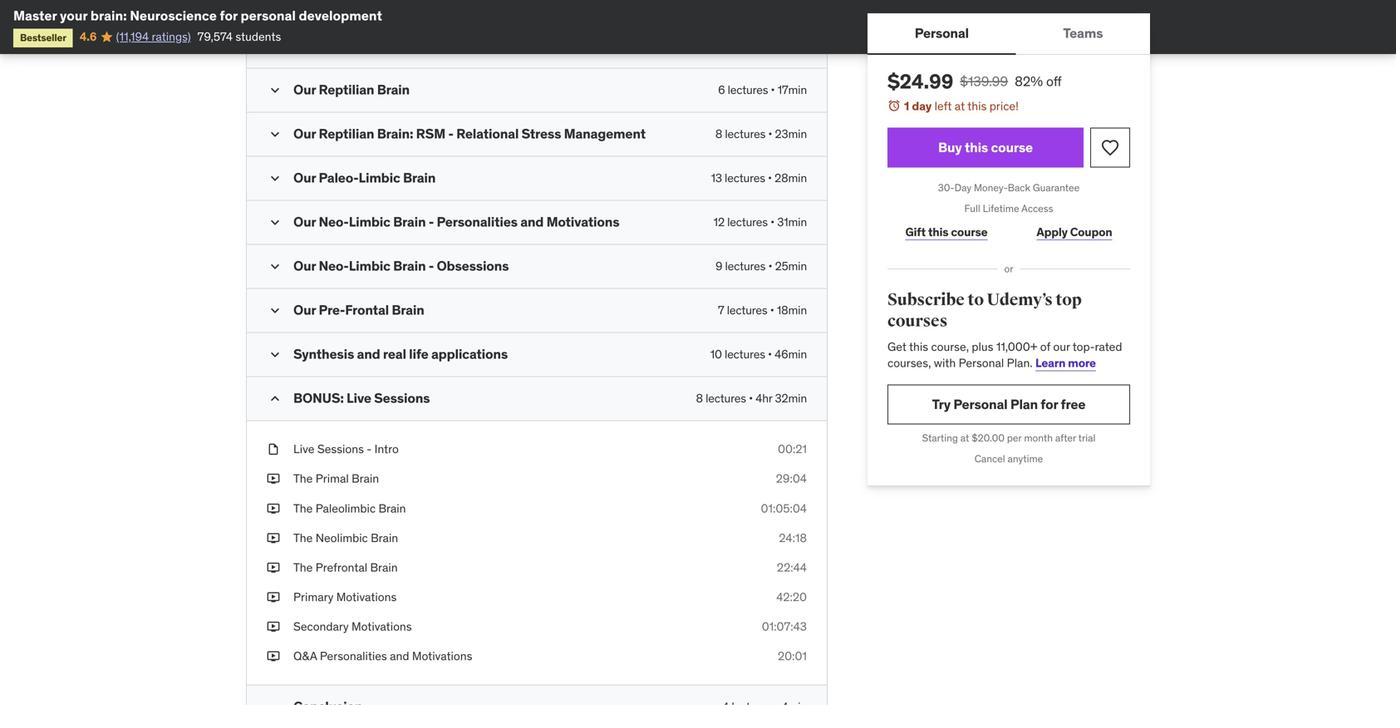 Task type: describe. For each thing, give the bounding box(es) containing it.
starting at $20.00 per month after trial cancel anytime
[[923, 431, 1096, 465]]

at inside starting at $20.00 per month after trial cancel anytime
[[961, 431, 970, 444]]

get
[[888, 339, 907, 354]]

apply coupon
[[1037, 224, 1113, 239]]

alarm image
[[888, 99, 901, 112]]

11,000+
[[997, 339, 1038, 354]]

20:01
[[778, 649, 807, 664]]

13 lectures • 28min
[[711, 170, 807, 185]]

learn more link
[[1036, 355, 1097, 370]]

our for our neo-limbic brain - obsessions
[[293, 257, 316, 274]]

lectures for our paleo-limbic brain
[[725, 170, 766, 185]]

obsessions
[[437, 257, 509, 274]]

life
[[409, 346, 429, 363]]

small image for our reptilian brain
[[267, 82, 284, 99]]

• for our reptilian brain
[[771, 82, 775, 97]]

the paleolimbic brain
[[293, 501, 406, 516]]

22:44
[[777, 560, 807, 575]]

brain right frontal on the top of the page
[[392, 301, 425, 318]]

$24.99 $139.99 82% off
[[888, 69, 1062, 94]]

frontal
[[345, 301, 389, 318]]

teams button
[[1017, 13, 1151, 53]]

reptilian for brain
[[319, 81, 374, 98]]

xsmall image for the prefrontal brain
[[267, 559, 280, 576]]

brain down rsm
[[403, 169, 436, 186]]

brain:
[[91, 7, 127, 24]]

7 lectures • 18min
[[718, 303, 807, 318]]

live sessions - intro
[[293, 442, 399, 457]]

24:18
[[779, 530, 807, 545]]

teams
[[1064, 24, 1104, 41]]

01:07:43
[[762, 619, 807, 634]]

small image for our neo-limbic brain - obsessions
[[267, 258, 284, 275]]

applications
[[431, 346, 508, 363]]

rsm
[[416, 125, 446, 142]]

your
[[60, 7, 88, 24]]

lectures for our reptilian brain: rsm - relational stress management
[[725, 126, 766, 141]]

limbic for personalities
[[349, 213, 391, 230]]

small image for bonus: live sessions
[[267, 390, 284, 407]]

lectures for synthesis and real life applications
[[725, 347, 766, 362]]

our neo-limbic brain - personalities and motivations
[[293, 213, 620, 230]]

personal inside button
[[915, 24, 969, 41]]

1
[[905, 99, 910, 113]]

42:20
[[777, 590, 807, 604]]

try personal plan for free link
[[888, 385, 1131, 424]]

development
[[299, 7, 382, 24]]

9
[[716, 259, 723, 274]]

synthesis
[[293, 346, 354, 363]]

our for our pre-frontal brain
[[293, 301, 316, 318]]

apply
[[1037, 224, 1068, 239]]

real
[[383, 346, 406, 363]]

30-day money-back guarantee full lifetime access
[[939, 181, 1080, 215]]

paleolimbic
[[316, 501, 376, 516]]

28min
[[775, 170, 807, 185]]

2 vertical spatial and
[[390, 649, 409, 664]]

try personal plan for free
[[933, 396, 1086, 413]]

4.6
[[80, 29, 97, 44]]

neo- for our neo-limbic brain - personalities and motivations
[[319, 213, 349, 230]]

neolimbic
[[316, 530, 368, 545]]

brain right prefrontal
[[370, 560, 398, 575]]

lectures for our reptilian brain
[[728, 82, 769, 97]]

plus
[[972, 339, 994, 354]]

secondary
[[293, 619, 349, 634]]

brain right neolimbic on the bottom of page
[[371, 530, 398, 545]]

this for get
[[910, 339, 929, 354]]

course for gift this course
[[951, 224, 988, 239]]

13
[[711, 170, 722, 185]]

79,574 students
[[198, 29, 281, 44]]

(11,194 ratings)
[[116, 29, 191, 44]]

course for buy this course
[[991, 139, 1033, 156]]

day
[[912, 99, 932, 113]]

udemy's
[[987, 290, 1053, 310]]

stress
[[522, 125, 561, 142]]

our reptilian brain: rsm - relational stress management
[[293, 125, 646, 142]]

this for gift
[[929, 224, 949, 239]]

courses,
[[888, 355, 932, 370]]

starting
[[923, 431, 958, 444]]

6 lectures • 17min
[[718, 82, 807, 97]]

brain right paleolimbic
[[379, 501, 406, 516]]

wishlist image
[[1101, 138, 1121, 158]]

left
[[935, 99, 952, 113]]

buy
[[939, 139, 962, 156]]

this down '$24.99 $139.99 82% off'
[[968, 99, 987, 113]]

$24.99
[[888, 69, 954, 94]]

the for the primal brain
[[293, 471, 313, 486]]

xsmall image for the primal brain
[[267, 471, 280, 487]]

reptilian for brain:
[[319, 125, 374, 142]]

pre-
[[319, 301, 345, 318]]

month
[[1025, 431, 1053, 444]]

paleo-
[[319, 169, 359, 186]]

bonus:
[[293, 390, 344, 407]]

small image for our neo-limbic brain - personalities and motivations
[[267, 214, 284, 231]]

day
[[955, 181, 972, 194]]

0 vertical spatial personalities
[[437, 213, 518, 230]]

7
[[718, 303, 725, 318]]

1 horizontal spatial for
[[1041, 396, 1059, 413]]

lifetime
[[983, 202, 1020, 215]]

top-
[[1073, 339, 1095, 354]]

46min
[[775, 347, 807, 362]]

10
[[711, 347, 722, 362]]

xsmall image for primary motivations
[[267, 589, 280, 605]]

brain up the brain:
[[377, 81, 410, 98]]

- left intro
[[367, 442, 372, 457]]

or
[[1005, 262, 1014, 275]]

access
[[1022, 202, 1054, 215]]

primal
[[316, 471, 349, 486]]

coupon
[[1071, 224, 1113, 239]]

course,
[[932, 339, 969, 354]]

8 lectures • 4hr 32min
[[696, 391, 807, 406]]

• for our paleo-limbic brain
[[768, 170, 772, 185]]



Task type: locate. For each thing, give the bounding box(es) containing it.
3 small image from the top
[[267, 258, 284, 275]]

8 lectures • 23min
[[716, 126, 807, 141]]

after
[[1056, 431, 1077, 444]]

0 horizontal spatial course
[[951, 224, 988, 239]]

small image for synthesis and real life applications
[[267, 346, 284, 363]]

the neolimbic brain
[[293, 530, 398, 545]]

for left free
[[1041, 396, 1059, 413]]

2 vertical spatial limbic
[[349, 257, 391, 274]]

at
[[955, 99, 965, 113], [961, 431, 970, 444]]

lectures for our neo-limbic brain - obsessions
[[725, 259, 766, 274]]

small image for our reptilian brain: rsm - relational stress management
[[267, 126, 284, 143]]

limbic for obsessions
[[349, 257, 391, 274]]

• for bonus: live sessions
[[749, 391, 753, 406]]

0 vertical spatial neo-
[[319, 213, 349, 230]]

our
[[1054, 339, 1071, 354]]

small image for our paleo-limbic brain
[[267, 170, 284, 187]]

0 horizontal spatial personalities
[[320, 649, 387, 664]]

2 the from the top
[[293, 501, 313, 516]]

• for our neo-limbic brain - personalities and motivations
[[771, 215, 775, 230]]

- for relational
[[448, 125, 454, 142]]

lectures right 9
[[725, 259, 766, 274]]

this right gift
[[929, 224, 949, 239]]

our for our neo-limbic brain - personalities and motivations
[[293, 213, 316, 230]]

personal inside get this course, plus 11,000+ of our top-rated courses, with personal plan.
[[959, 355, 1005, 370]]

0 vertical spatial personal
[[915, 24, 969, 41]]

our down our paleo-limbic brain
[[293, 213, 316, 230]]

1 neo- from the top
[[319, 213, 349, 230]]

plan.
[[1007, 355, 1033, 370]]

sessions up the primal brain
[[317, 442, 364, 457]]

lectures right 12
[[728, 215, 768, 230]]

q&a
[[293, 649, 317, 664]]

our for our reptilian brain: rsm - relational stress management
[[293, 125, 316, 142]]

full
[[965, 202, 981, 215]]

course inside button
[[991, 139, 1033, 156]]

this for buy
[[965, 139, 989, 156]]

small image down students
[[267, 82, 284, 99]]

learn
[[1036, 355, 1066, 370]]

plan
[[1011, 396, 1038, 413]]

18min
[[777, 303, 807, 318]]

intro
[[375, 442, 399, 457]]

apply coupon button
[[1019, 215, 1131, 249]]

try
[[933, 396, 951, 413]]

tab list
[[868, 13, 1151, 55]]

2 neo- from the top
[[319, 257, 349, 274]]

students
[[236, 29, 281, 44]]

our down our reptilian brain
[[293, 125, 316, 142]]

2 small image from the top
[[267, 214, 284, 231]]

get this course, plus 11,000+ of our top-rated courses, with personal plan.
[[888, 339, 1123, 370]]

limbic down our paleo-limbic brain
[[349, 213, 391, 230]]

(11,194
[[116, 29, 149, 44]]

gift
[[906, 224, 926, 239]]

2 xsmall image from the top
[[267, 471, 280, 487]]

0 horizontal spatial 8
[[696, 391, 703, 406]]

- left the obsessions
[[429, 257, 434, 274]]

live
[[347, 390, 371, 407], [293, 442, 315, 457]]

xsmall image left prefrontal
[[267, 559, 280, 576]]

neo- for our neo-limbic brain - obsessions
[[319, 257, 349, 274]]

xsmall image left paleolimbic
[[267, 500, 280, 517]]

xsmall image for live sessions - intro
[[267, 441, 280, 457]]

3 xsmall image from the top
[[267, 500, 280, 517]]

0 vertical spatial sessions
[[374, 390, 430, 407]]

- right rsm
[[448, 125, 454, 142]]

2 vertical spatial personal
[[954, 396, 1008, 413]]

lectures right 10
[[725, 347, 766, 362]]

79,574
[[198, 29, 233, 44]]

xsmall image left neolimbic on the bottom of page
[[267, 530, 280, 546]]

with
[[934, 355, 956, 370]]

small image
[[267, 38, 284, 55], [267, 82, 284, 99], [267, 170, 284, 187], [267, 346, 284, 363]]

1 vertical spatial live
[[293, 442, 315, 457]]

xsmall image left live sessions - intro
[[267, 441, 280, 457]]

small image left synthesis
[[267, 346, 284, 363]]

money-
[[974, 181, 1008, 194]]

2 small image from the top
[[267, 82, 284, 99]]

0 vertical spatial limbic
[[359, 169, 400, 186]]

lectures left 4hr
[[706, 391, 747, 406]]

master
[[13, 7, 57, 24]]

31min
[[778, 215, 807, 230]]

free
[[1061, 396, 1086, 413]]

1 vertical spatial personalities
[[320, 649, 387, 664]]

• left 28min
[[768, 170, 772, 185]]

1 our from the top
[[293, 81, 316, 98]]

8 left 4hr
[[696, 391, 703, 406]]

1 xsmall image from the top
[[267, 441, 280, 457]]

1 horizontal spatial sessions
[[374, 390, 430, 407]]

trial
[[1079, 431, 1096, 444]]

subscribe to udemy's top courses
[[888, 290, 1082, 331]]

neo- down paleo-
[[319, 213, 349, 230]]

lectures right "6" on the right top of page
[[728, 82, 769, 97]]

per
[[1008, 431, 1022, 444]]

2 horizontal spatial and
[[521, 213, 544, 230]]

0 vertical spatial 8
[[716, 126, 723, 141]]

personal button
[[868, 13, 1017, 53]]

3 small image from the top
[[267, 170, 284, 187]]

1 horizontal spatial live
[[347, 390, 371, 407]]

1 vertical spatial at
[[961, 431, 970, 444]]

xsmall image
[[267, 441, 280, 457], [267, 471, 280, 487], [267, 500, 280, 517], [267, 530, 280, 546], [267, 559, 280, 576], [267, 589, 280, 605], [267, 619, 280, 635]]

the up primary
[[293, 560, 313, 575]]

of
[[1041, 339, 1051, 354]]

buy this course button
[[888, 128, 1084, 168]]

price!
[[990, 99, 1019, 113]]

primary motivations
[[293, 590, 397, 604]]

tab list containing personal
[[868, 13, 1151, 55]]

8 for our reptilian brain: rsm - relational stress management
[[716, 126, 723, 141]]

cancel
[[975, 452, 1006, 465]]

0 vertical spatial reptilian
[[319, 81, 374, 98]]

• left 25min
[[769, 259, 773, 274]]

1 reptilian from the top
[[319, 81, 374, 98]]

1 vertical spatial sessions
[[317, 442, 364, 457]]

0 horizontal spatial for
[[220, 7, 238, 24]]

the for the prefrontal brain
[[293, 560, 313, 575]]

the for the neolimbic brain
[[293, 530, 313, 545]]

3 the from the top
[[293, 530, 313, 545]]

8 for bonus: live sessions
[[696, 391, 703, 406]]

0 vertical spatial course
[[991, 139, 1033, 156]]

1 the from the top
[[293, 471, 313, 486]]

for up "79,574 students" at the left of the page
[[220, 7, 238, 24]]

3 our from the top
[[293, 169, 316, 186]]

4hr
[[756, 391, 773, 406]]

brain up our neo-limbic brain - obsessions
[[393, 213, 426, 230]]

our
[[293, 81, 316, 98], [293, 125, 316, 142], [293, 169, 316, 186], [293, 213, 316, 230], [293, 257, 316, 274], [293, 301, 316, 318]]

the primal brain
[[293, 471, 379, 486]]

10 lectures • 46min
[[711, 347, 807, 362]]

reptilian
[[319, 81, 374, 98], [319, 125, 374, 142]]

relational
[[457, 125, 519, 142]]

our for our reptilian brain
[[293, 81, 316, 98]]

live right bonus:
[[347, 390, 371, 407]]

bestseller
[[20, 31, 66, 44]]

personal up the $24.99
[[915, 24, 969, 41]]

1 horizontal spatial 8
[[716, 126, 723, 141]]

• for synthesis and real life applications
[[768, 347, 772, 362]]

5 our from the top
[[293, 257, 316, 274]]

at right left
[[955, 99, 965, 113]]

courses
[[888, 311, 948, 331]]

6 our from the top
[[293, 301, 316, 318]]

personalities down secondary motivations
[[320, 649, 387, 664]]

• left 31min
[[771, 215, 775, 230]]

ratings)
[[152, 29, 191, 44]]

2 our from the top
[[293, 125, 316, 142]]

this inside get this course, plus 11,000+ of our top-rated courses, with personal plan.
[[910, 339, 929, 354]]

neo- up pre-
[[319, 257, 349, 274]]

personal up $20.00
[[954, 396, 1008, 413]]

neuroscience
[[130, 7, 217, 24]]

1 day left at this price!
[[905, 99, 1019, 113]]

1 small image from the top
[[267, 126, 284, 143]]

reptilian down development
[[319, 81, 374, 98]]

0 horizontal spatial live
[[293, 442, 315, 457]]

4 xsmall image from the top
[[267, 530, 280, 546]]

our for our paleo-limbic brain
[[293, 169, 316, 186]]

lectures
[[728, 82, 769, 97], [725, 126, 766, 141], [725, 170, 766, 185], [728, 215, 768, 230], [725, 259, 766, 274], [727, 303, 768, 318], [725, 347, 766, 362], [706, 391, 747, 406]]

this up the courses,
[[910, 339, 929, 354]]

1 vertical spatial 8
[[696, 391, 703, 406]]

1 vertical spatial reptilian
[[319, 125, 374, 142]]

6 small image from the top
[[267, 699, 284, 705]]

0 vertical spatial at
[[955, 99, 965, 113]]

brain left the obsessions
[[393, 257, 426, 274]]

lectures right "13"
[[725, 170, 766, 185]]

reptilian down our reptilian brain
[[319, 125, 374, 142]]

30-
[[939, 181, 955, 194]]

this inside button
[[965, 139, 989, 156]]

personalities up the obsessions
[[437, 213, 518, 230]]

4 the from the top
[[293, 560, 313, 575]]

lectures left 23min
[[725, 126, 766, 141]]

the for the paleolimbic brain
[[293, 501, 313, 516]]

25min
[[775, 259, 807, 274]]

1 vertical spatial and
[[357, 346, 380, 363]]

more
[[1068, 355, 1097, 370]]

master your brain: neuroscience for personal development
[[13, 7, 382, 24]]

at left $20.00
[[961, 431, 970, 444]]

4 small image from the top
[[267, 346, 284, 363]]

synthesis and real life applications
[[293, 346, 508, 363]]

small image down personal
[[267, 38, 284, 55]]

7 xsmall image from the top
[[267, 619, 280, 635]]

5 xsmall image from the top
[[267, 559, 280, 576]]

limbic up frontal on the top of the page
[[349, 257, 391, 274]]

our left pre-
[[293, 301, 316, 318]]

2 reptilian from the top
[[319, 125, 374, 142]]

- for personalities
[[429, 213, 434, 230]]

the left neolimbic on the bottom of page
[[293, 530, 313, 545]]

our reptilian brain
[[293, 81, 410, 98]]

• for our neo-limbic brain - obsessions
[[769, 259, 773, 274]]

4 small image from the top
[[267, 302, 284, 319]]

17min
[[778, 82, 807, 97]]

1 vertical spatial for
[[1041, 396, 1059, 413]]

lectures for our neo-limbic brain - personalities and motivations
[[728, 215, 768, 230]]

• left the 18min
[[770, 303, 775, 318]]

the left primal
[[293, 471, 313, 486]]

0 vertical spatial for
[[220, 7, 238, 24]]

xsmall image for secondary motivations
[[267, 619, 280, 635]]

8 up "13"
[[716, 126, 723, 141]]

1 vertical spatial personal
[[959, 355, 1005, 370]]

course down the full in the top right of the page
[[951, 224, 988, 239]]

• left 46min
[[768, 347, 772, 362]]

1 vertical spatial course
[[951, 224, 988, 239]]

small image left paleo-
[[267, 170, 284, 187]]

5 small image from the top
[[267, 390, 284, 407]]

brain right primal
[[352, 471, 379, 486]]

and
[[521, 213, 544, 230], [357, 346, 380, 363], [390, 649, 409, 664]]

xsmall image up xsmall image
[[267, 619, 280, 635]]

6 xsmall image from the top
[[267, 589, 280, 605]]

this right buy
[[965, 139, 989, 156]]

limbic down the brain:
[[359, 169, 400, 186]]

32min
[[775, 391, 807, 406]]

0 horizontal spatial and
[[357, 346, 380, 363]]

12
[[714, 215, 725, 230]]

xsmall image left primal
[[267, 471, 280, 487]]

lectures for our pre-frontal brain
[[727, 303, 768, 318]]

personal down plus
[[959, 355, 1005, 370]]

guarantee
[[1033, 181, 1080, 194]]

brain:
[[377, 125, 413, 142]]

our up our pre-frontal brain
[[293, 257, 316, 274]]

our left paleo-
[[293, 169, 316, 186]]

4 our from the top
[[293, 213, 316, 230]]

neo-
[[319, 213, 349, 230], [319, 257, 349, 274]]

off
[[1047, 73, 1062, 90]]

small image
[[267, 126, 284, 143], [267, 214, 284, 231], [267, 258, 284, 275], [267, 302, 284, 319], [267, 390, 284, 407], [267, 699, 284, 705]]

0 vertical spatial live
[[347, 390, 371, 407]]

small image for our pre-frontal brain
[[267, 302, 284, 319]]

• for our reptilian brain: rsm - relational stress management
[[769, 126, 773, 141]]

• left 17min
[[771, 82, 775, 97]]

this
[[968, 99, 987, 113], [965, 139, 989, 156], [929, 224, 949, 239], [910, 339, 929, 354]]

82%
[[1015, 73, 1044, 90]]

1 horizontal spatial personalities
[[437, 213, 518, 230]]

0 vertical spatial and
[[521, 213, 544, 230]]

1 horizontal spatial course
[[991, 139, 1033, 156]]

• for our pre-frontal brain
[[770, 303, 775, 318]]

brain
[[377, 81, 410, 98], [403, 169, 436, 186], [393, 213, 426, 230], [393, 257, 426, 274], [392, 301, 425, 318], [352, 471, 379, 486], [379, 501, 406, 516], [371, 530, 398, 545], [370, 560, 398, 575]]

the left paleolimbic
[[293, 501, 313, 516]]

xsmall image for the neolimbic brain
[[267, 530, 280, 546]]

gift this course
[[906, 224, 988, 239]]

live up the primal brain
[[293, 442, 315, 457]]

our neo-limbic brain - obsessions
[[293, 257, 509, 274]]

- up our neo-limbic brain - obsessions
[[429, 213, 434, 230]]

xsmall image
[[267, 648, 280, 665]]

• left 4hr
[[749, 391, 753, 406]]

12 lectures • 31min
[[714, 215, 807, 230]]

our down development
[[293, 81, 316, 98]]

prefrontal
[[316, 560, 368, 575]]

sessions down synthesis and real life applications
[[374, 390, 430, 407]]

0 horizontal spatial sessions
[[317, 442, 364, 457]]

1 horizontal spatial and
[[390, 649, 409, 664]]

1 small image from the top
[[267, 38, 284, 55]]

personal
[[241, 7, 296, 24]]

9 lectures • 25min
[[716, 259, 807, 274]]

$139.99
[[960, 73, 1009, 90]]

1 vertical spatial neo-
[[319, 257, 349, 274]]

course up back
[[991, 139, 1033, 156]]

1 vertical spatial limbic
[[349, 213, 391, 230]]

xsmall image left primary
[[267, 589, 280, 605]]

• left 23min
[[769, 126, 773, 141]]

lectures right 7 at the top right of page
[[727, 303, 768, 318]]

xsmall image for the paleolimbic brain
[[267, 500, 280, 517]]

lectures for bonus: live sessions
[[706, 391, 747, 406]]

bonus: live sessions
[[293, 390, 430, 407]]

- for obsessions
[[429, 257, 434, 274]]

q&a personalities and motivations
[[293, 649, 473, 664]]



Task type: vqa. For each thing, say whether or not it's contained in the screenshot.


